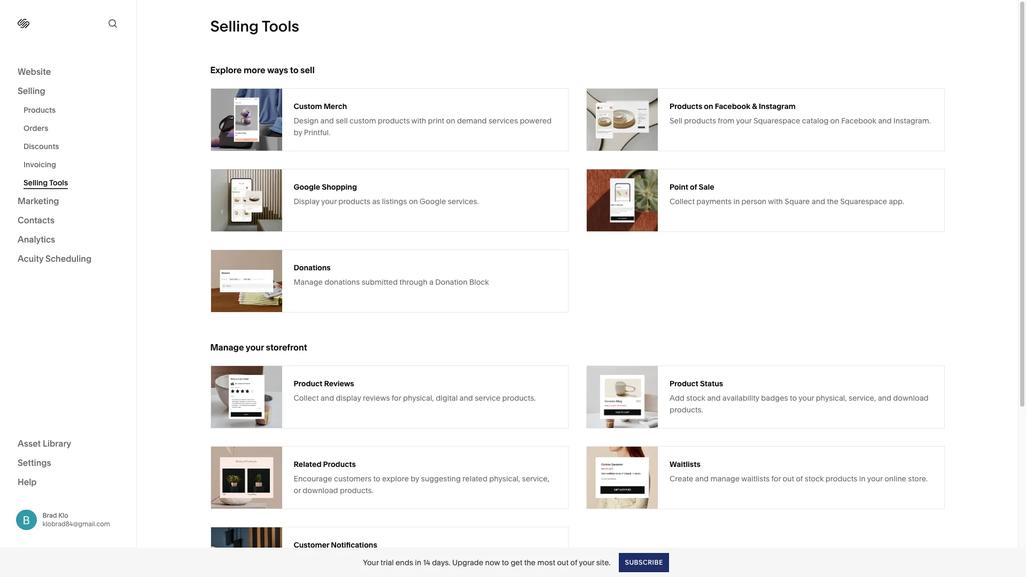 Task type: vqa. For each thing, say whether or not it's contained in the screenshot.


Task type: locate. For each thing, give the bounding box(es) containing it.
waitlists
[[741, 474, 770, 483]]

through
[[400, 277, 427, 287]]

with for person
[[768, 196, 783, 206]]

of right waitlists
[[796, 474, 803, 483]]

out right 'most'
[[557, 558, 569, 567]]

1 vertical spatial tools
[[49, 178, 68, 188]]

1 horizontal spatial out
[[783, 474, 794, 483]]

1 horizontal spatial stock
[[805, 474, 824, 483]]

your
[[363, 558, 379, 567]]

1 horizontal spatial product
[[670, 379, 698, 388]]

squarespace left app.
[[840, 196, 887, 206]]

0 horizontal spatial facebook
[[715, 101, 750, 111]]

now
[[485, 558, 500, 567]]

selling up the explore
[[210, 17, 259, 35]]

and inside waitlists create and manage waitlists for out of stock products in your online store.
[[695, 474, 709, 483]]

by inside related products encourage customers to explore by suggesting related physical, service, or download products.
[[411, 474, 419, 483]]

to left get
[[502, 558, 509, 567]]

0 horizontal spatial by
[[294, 127, 302, 137]]

physical,
[[403, 393, 434, 403], [816, 393, 847, 403], [489, 474, 520, 483]]

to
[[290, 65, 299, 75], [790, 393, 797, 403], [373, 474, 380, 483], [502, 558, 509, 567]]

1 horizontal spatial products
[[323, 459, 356, 469]]

to left explore
[[373, 474, 380, 483]]

analytics
[[18, 234, 55, 245]]

your right from
[[736, 116, 752, 125]]

your inside google shopping display your products as listings on google services.
[[321, 196, 337, 206]]

of
[[690, 182, 697, 192], [796, 474, 803, 483], [570, 558, 577, 567]]

product left reviews
[[294, 379, 322, 388]]

service, inside related products encourage customers to explore by suggesting related physical, service, or download products.
[[522, 474, 549, 483]]

for right reviews
[[392, 393, 401, 403]]

website
[[18, 66, 51, 77]]

physical, inside related products encourage customers to explore by suggesting related physical, service, or download products.
[[489, 474, 520, 483]]

0 vertical spatial manage
[[294, 277, 323, 287]]

1 horizontal spatial with
[[768, 196, 783, 206]]

1 horizontal spatial physical,
[[489, 474, 520, 483]]

0 horizontal spatial products.
[[340, 486, 374, 495]]

0 vertical spatial in
[[733, 196, 740, 206]]

your down shopping
[[321, 196, 337, 206]]

products.
[[502, 393, 536, 403], [670, 405, 703, 414], [340, 486, 374, 495]]

0 horizontal spatial out
[[557, 558, 569, 567]]

2 horizontal spatial of
[[796, 474, 803, 483]]

in inside waitlists create and manage waitlists for out of stock products in your online store.
[[859, 474, 866, 483]]

1 horizontal spatial by
[[411, 474, 419, 483]]

of left sale
[[690, 182, 697, 192]]

store.
[[908, 474, 928, 483]]

the right get
[[524, 558, 536, 567]]

tools up 'marketing' link
[[49, 178, 68, 188]]

products inside custom merch design and sell custom products with print on demand services powered by printful.
[[378, 116, 410, 125]]

sell down merch
[[336, 116, 348, 125]]

1 vertical spatial of
[[796, 474, 803, 483]]

klo
[[58, 511, 68, 519]]

create
[[670, 474, 693, 483]]

asset library
[[18, 438, 71, 449]]

2 horizontal spatial products.
[[670, 405, 703, 414]]

on right listings
[[409, 196, 418, 206]]

0 horizontal spatial in
[[415, 558, 421, 567]]

0 vertical spatial collect
[[670, 196, 695, 206]]

your inside the products on facebook & instagram sell products from your squarespace catalog on facebook and instagram.
[[736, 116, 752, 125]]

1 horizontal spatial download
[[893, 393, 929, 403]]

0 vertical spatial the
[[827, 196, 839, 206]]

square
[[785, 196, 810, 206]]

products
[[670, 101, 702, 111], [24, 105, 56, 115], [323, 459, 356, 469]]

1 vertical spatial selling
[[18, 86, 45, 96]]

0 vertical spatial download
[[893, 393, 929, 403]]

1 vertical spatial google
[[420, 196, 446, 206]]

1 horizontal spatial manage
[[294, 277, 323, 287]]

0 horizontal spatial manage
[[210, 342, 244, 353]]

14
[[423, 558, 430, 567]]

products for products on facebook & instagram sell products from your squarespace catalog on facebook and instagram.
[[670, 101, 702, 111]]

2 horizontal spatial products
[[670, 101, 702, 111]]

with right person
[[768, 196, 783, 206]]

manage inside the donations manage donations submitted through a donation block
[[294, 277, 323, 287]]

google up display
[[294, 182, 320, 192]]

google left services.
[[420, 196, 446, 206]]

stock inside product status add stock and availability badges to your physical, service, and download products.
[[686, 393, 705, 403]]

0 horizontal spatial the
[[524, 558, 536, 567]]

in left person
[[733, 196, 740, 206]]

1 vertical spatial manage
[[210, 342, 244, 353]]

0 horizontal spatial sell
[[300, 65, 315, 75]]

tools up ways
[[262, 17, 299, 35]]

facebook up from
[[715, 101, 750, 111]]

products inside the products on facebook & instagram sell products from your squarespace catalog on facebook and instagram.
[[670, 101, 702, 111]]

2 product from the left
[[670, 379, 698, 388]]

products. for related products encourage customers to explore by suggesting related physical, service, or download products.
[[340, 486, 374, 495]]

products. right service
[[502, 393, 536, 403]]

collect down point
[[670, 196, 695, 206]]

in left online
[[859, 474, 866, 483]]

1 vertical spatial products.
[[670, 405, 703, 414]]

0 horizontal spatial tools
[[49, 178, 68, 188]]

1 vertical spatial collect
[[294, 393, 319, 403]]

tools
[[262, 17, 299, 35], [49, 178, 68, 188]]

and inside the products on facebook & instagram sell products from your squarespace catalog on facebook and instagram.
[[878, 116, 892, 125]]

1 vertical spatial out
[[557, 558, 569, 567]]

1 horizontal spatial squarespace
[[840, 196, 887, 206]]

out right waitlists
[[783, 474, 794, 483]]

products. down add
[[670, 405, 703, 414]]

1 horizontal spatial for
[[772, 474, 781, 483]]

0 horizontal spatial products
[[24, 105, 56, 115]]

of inside waitlists create and manage waitlists for out of stock products in your online store.
[[796, 474, 803, 483]]

instagram.
[[894, 116, 931, 125]]

facebook
[[715, 101, 750, 111], [841, 116, 876, 125]]

0 horizontal spatial with
[[411, 116, 426, 125]]

orders link
[[24, 119, 125, 137]]

out
[[783, 474, 794, 483], [557, 558, 569, 567]]

for inside waitlists create and manage waitlists for out of stock products in your online store.
[[772, 474, 781, 483]]

manage
[[711, 474, 740, 483]]

1 vertical spatial stock
[[805, 474, 824, 483]]

acuity scheduling link
[[18, 253, 119, 266]]

reviews
[[363, 393, 390, 403]]

products up orders
[[24, 105, 56, 115]]

settings
[[18, 457, 51, 468]]

product inside product status add stock and availability badges to your physical, service, and download products.
[[670, 379, 698, 388]]

for right waitlists
[[772, 474, 781, 483]]

by inside custom merch design and sell custom products with print on demand services powered by printful.
[[294, 127, 302, 137]]

brad klo klobrad84@gmail.com
[[42, 511, 110, 528]]

0 vertical spatial facebook
[[715, 101, 750, 111]]

discounts link
[[24, 137, 125, 156]]

1 vertical spatial in
[[859, 474, 866, 483]]

notifications
[[331, 540, 377, 550]]

1 vertical spatial by
[[411, 474, 419, 483]]

1 vertical spatial service,
[[522, 474, 549, 483]]

service, inside product status add stock and availability badges to your physical, service, and download products.
[[849, 393, 876, 403]]

marketing link
[[18, 195, 119, 208]]

download for and
[[893, 393, 929, 403]]

0 vertical spatial squarespace
[[754, 116, 800, 125]]

selling link
[[18, 85, 119, 98]]

1 vertical spatial download
[[303, 486, 338, 495]]

on right print
[[446, 116, 455, 125]]

sell inside custom merch design and sell custom products with print on demand services powered by printful.
[[336, 116, 348, 125]]

1 horizontal spatial tools
[[262, 17, 299, 35]]

your left online
[[867, 474, 883, 483]]

your right badges
[[799, 393, 814, 403]]

display
[[336, 393, 361, 403]]

in left the 14
[[415, 558, 421, 567]]

of inside point of sale collect payments in person with square and the squarespace app.
[[690, 182, 697, 192]]

digital
[[436, 393, 458, 403]]

products. inside product status add stock and availability badges to your physical, service, and download products.
[[670, 405, 703, 414]]

site.
[[596, 558, 611, 567]]

as
[[372, 196, 380, 206]]

customers
[[334, 474, 372, 483]]

squarespace
[[754, 116, 800, 125], [840, 196, 887, 206]]

1 horizontal spatial products.
[[502, 393, 536, 403]]

product for collect
[[294, 379, 322, 388]]

app.
[[889, 196, 904, 206]]

to inside related products encourage customers to explore by suggesting related physical, service, or download products.
[[373, 474, 380, 483]]

product
[[294, 379, 322, 388], [670, 379, 698, 388]]

upgrade
[[452, 558, 483, 567]]

status
[[700, 379, 723, 388]]

0 horizontal spatial stock
[[686, 393, 705, 403]]

by right explore
[[411, 474, 419, 483]]

products up "sell"
[[670, 101, 702, 111]]

demand
[[457, 116, 487, 125]]

0 vertical spatial google
[[294, 182, 320, 192]]

collect
[[670, 196, 695, 206], [294, 393, 319, 403]]

1 horizontal spatial service,
[[849, 393, 876, 403]]

with inside point of sale collect payments in person with square and the squarespace app.
[[768, 196, 783, 206]]

2 horizontal spatial physical,
[[816, 393, 847, 403]]

catalog
[[802, 116, 829, 125]]

with left print
[[411, 116, 426, 125]]

products up customers
[[323, 459, 356, 469]]

in inside point of sale collect payments in person with square and the squarespace app.
[[733, 196, 740, 206]]

0 vertical spatial products.
[[502, 393, 536, 403]]

0 horizontal spatial collect
[[294, 393, 319, 403]]

products
[[378, 116, 410, 125], [684, 116, 716, 125], [338, 196, 370, 206], [826, 474, 858, 483]]

0 horizontal spatial service,
[[522, 474, 549, 483]]

products for products
[[24, 105, 56, 115]]

brad
[[42, 511, 57, 519]]

0 vertical spatial of
[[690, 182, 697, 192]]

on
[[704, 101, 713, 111], [446, 116, 455, 125], [830, 116, 840, 125], [409, 196, 418, 206]]

products. for product status add stock and availability badges to your physical, service, and download products.
[[670, 405, 703, 414]]

1 vertical spatial facebook
[[841, 116, 876, 125]]

stock inside waitlists create and manage waitlists for out of stock products in your online store.
[[805, 474, 824, 483]]

0 horizontal spatial product
[[294, 379, 322, 388]]

product inside product reviews collect and display reviews for physical, digital and service products.
[[294, 379, 322, 388]]

physical, inside product status add stock and availability badges to your physical, service, and download products.
[[816, 393, 847, 403]]

sell
[[670, 116, 682, 125]]

shopping
[[322, 182, 357, 192]]

0 horizontal spatial physical,
[[403, 393, 434, 403]]

instagram
[[759, 101, 796, 111]]

1 vertical spatial sell
[[336, 116, 348, 125]]

services.
[[448, 196, 479, 206]]

get
[[511, 558, 522, 567]]

1 product from the left
[[294, 379, 322, 388]]

0 horizontal spatial of
[[570, 558, 577, 567]]

1 vertical spatial the
[[524, 558, 536, 567]]

1 vertical spatial squarespace
[[840, 196, 887, 206]]

0 vertical spatial with
[[411, 116, 426, 125]]

with for products
[[411, 116, 426, 125]]

products. inside related products encourage customers to explore by suggesting related physical, service, or download products.
[[340, 486, 374, 495]]

1 vertical spatial for
[[772, 474, 781, 483]]

print
[[428, 116, 444, 125]]

availability
[[722, 393, 759, 403]]

selling up marketing
[[24, 178, 48, 188]]

klobrad84@gmail.com
[[42, 520, 110, 528]]

facebook right catalog
[[841, 116, 876, 125]]

0 vertical spatial for
[[392, 393, 401, 403]]

service
[[475, 393, 500, 403]]

selling tools down invoicing
[[24, 178, 68, 188]]

google
[[294, 182, 320, 192], [420, 196, 446, 206]]

library
[[43, 438, 71, 449]]

download inside related products encourage customers to explore by suggesting related physical, service, or download products.
[[303, 486, 338, 495]]

your
[[736, 116, 752, 125], [321, 196, 337, 206], [246, 342, 264, 353], [799, 393, 814, 403], [867, 474, 883, 483], [579, 558, 595, 567]]

0 horizontal spatial download
[[303, 486, 338, 495]]

2 vertical spatial products.
[[340, 486, 374, 495]]

selling tools up more
[[210, 17, 299, 35]]

0 horizontal spatial for
[[392, 393, 401, 403]]

selling tools
[[210, 17, 299, 35], [24, 178, 68, 188]]

1 horizontal spatial collect
[[670, 196, 695, 206]]

donations
[[325, 277, 360, 287]]

download
[[893, 393, 929, 403], [303, 486, 338, 495]]

0 vertical spatial service,
[[849, 393, 876, 403]]

squarespace down instagram
[[754, 116, 800, 125]]

products. down customers
[[340, 486, 374, 495]]

donations
[[294, 263, 331, 272]]

0 horizontal spatial squarespace
[[754, 116, 800, 125]]

0 vertical spatial out
[[783, 474, 794, 483]]

collect inside point of sale collect payments in person with square and the squarespace app.
[[670, 196, 695, 206]]

by down design
[[294, 127, 302, 137]]

1 horizontal spatial of
[[690, 182, 697, 192]]

explore
[[382, 474, 409, 483]]

manage your storefront
[[210, 342, 307, 353]]

0 horizontal spatial selling tools
[[24, 178, 68, 188]]

1 vertical spatial with
[[768, 196, 783, 206]]

related
[[463, 474, 488, 483]]

submitted
[[362, 277, 398, 287]]

the right square
[[827, 196, 839, 206]]

stock
[[686, 393, 705, 403], [805, 474, 824, 483]]

printful.
[[304, 127, 330, 137]]

google shopping display your products as listings on google services.
[[294, 182, 479, 206]]

2 vertical spatial selling
[[24, 178, 48, 188]]

0 vertical spatial sell
[[300, 65, 315, 75]]

product up add
[[670, 379, 698, 388]]

explore more ways to sell
[[210, 65, 315, 75]]

out inside waitlists create and manage waitlists for out of stock products in your online store.
[[783, 474, 794, 483]]

and inside point of sale collect payments in person with square and the squarespace app.
[[812, 196, 825, 206]]

1 horizontal spatial google
[[420, 196, 446, 206]]

0 vertical spatial by
[[294, 127, 302, 137]]

storefront
[[266, 342, 307, 353]]

suggesting
[[421, 474, 461, 483]]

download inside product status add stock and availability badges to your physical, service, and download products.
[[893, 393, 929, 403]]

1 horizontal spatial selling tools
[[210, 17, 299, 35]]

1 vertical spatial selling tools
[[24, 178, 68, 188]]

of right 'most'
[[570, 558, 577, 567]]

the inside point of sale collect payments in person with square and the squarespace app.
[[827, 196, 839, 206]]

2 horizontal spatial in
[[859, 474, 866, 483]]

1 horizontal spatial in
[[733, 196, 740, 206]]

sell right ways
[[300, 65, 315, 75]]

collect left display
[[294, 393, 319, 403]]

with inside custom merch design and sell custom products with print on demand services powered by printful.
[[411, 116, 426, 125]]

selling down the website
[[18, 86, 45, 96]]

0 vertical spatial stock
[[686, 393, 705, 403]]

1 horizontal spatial the
[[827, 196, 839, 206]]

products. inside product reviews collect and display reviews for physical, digital and service products.
[[502, 393, 536, 403]]

0 horizontal spatial google
[[294, 182, 320, 192]]

1 horizontal spatial sell
[[336, 116, 348, 125]]

to right badges
[[790, 393, 797, 403]]

scheduling
[[45, 253, 91, 264]]



Task type: describe. For each thing, give the bounding box(es) containing it.
your trial ends in 14 days. upgrade now to get the most out of your site.
[[363, 558, 611, 567]]

display
[[294, 196, 320, 206]]

physical, for product status add stock and availability badges to your physical, service, and download products.
[[816, 393, 847, 403]]

person
[[742, 196, 767, 206]]

custom
[[294, 101, 322, 111]]

customer notifications
[[294, 540, 377, 550]]

subscribe button
[[619, 553, 669, 572]]

products inside the products on facebook & instagram sell products from your squarespace catalog on facebook and instagram.
[[684, 116, 716, 125]]

reviews
[[324, 379, 354, 388]]

related
[[294, 459, 321, 469]]

ways
[[267, 65, 288, 75]]

on inside google shopping display your products as listings on google services.
[[409, 196, 418, 206]]

on left '&'
[[704, 101, 713, 111]]

merch
[[324, 101, 347, 111]]

sell for to
[[300, 65, 315, 75]]

2 vertical spatial of
[[570, 558, 577, 567]]

selling tools link
[[24, 174, 125, 192]]

point of sale collect payments in person with square and the squarespace app.
[[670, 182, 904, 206]]

squarespace inside point of sale collect payments in person with square and the squarespace app.
[[840, 196, 887, 206]]

and inside custom merch design and sell custom products with print on demand services powered by printful.
[[320, 116, 334, 125]]

products on facebook & instagram sell products from your squarespace catalog on facebook and instagram.
[[670, 101, 931, 125]]

on right catalog
[[830, 116, 840, 125]]

physical, for related products encourage customers to explore by suggesting related physical, service, or download products.
[[489, 474, 520, 483]]

your left site.
[[579, 558, 595, 567]]

squarespace inside the products on facebook & instagram sell products from your squarespace catalog on facebook and instagram.
[[754, 116, 800, 125]]

sell for and
[[336, 116, 348, 125]]

product reviews collect and display reviews for physical, digital and service products.
[[294, 379, 536, 403]]

your left the storefront
[[246, 342, 264, 353]]

products inside waitlists create and manage waitlists for out of stock products in your online store.
[[826, 474, 858, 483]]

on inside custom merch design and sell custom products with print on demand services powered by printful.
[[446, 116, 455, 125]]

orders
[[24, 123, 48, 133]]

acuity
[[18, 253, 43, 264]]

product for add
[[670, 379, 698, 388]]

the for most
[[524, 558, 536, 567]]

days.
[[432, 558, 450, 567]]

help link
[[18, 476, 37, 488]]

from
[[718, 116, 735, 125]]

to right ways
[[290, 65, 299, 75]]

marketing
[[18, 196, 59, 206]]

custom
[[350, 116, 376, 125]]

products inside google shopping display your products as listings on google services.
[[338, 196, 370, 206]]

contacts
[[18, 215, 54, 226]]

your inside waitlists create and manage waitlists for out of stock products in your online store.
[[867, 474, 883, 483]]

0 vertical spatial tools
[[262, 17, 299, 35]]

to inside product status add stock and availability badges to your physical, service, and download products.
[[790, 393, 797, 403]]

powered
[[520, 116, 552, 125]]

products link
[[24, 101, 125, 119]]

related products encourage customers to explore by suggesting related physical, service, or download products.
[[294, 459, 549, 495]]

your inside product status add stock and availability badges to your physical, service, and download products.
[[799, 393, 814, 403]]

asset library link
[[18, 437, 119, 450]]

subscribe
[[625, 558, 663, 566]]

services
[[489, 116, 518, 125]]

products inside related products encourage customers to explore by suggesting related physical, service, or download products.
[[323, 459, 356, 469]]

invoicing link
[[24, 156, 125, 174]]

online
[[885, 474, 906, 483]]

collect inside product reviews collect and display reviews for physical, digital and service products.
[[294, 393, 319, 403]]

ends
[[396, 558, 413, 567]]

1 horizontal spatial facebook
[[841, 116, 876, 125]]

waitlists
[[670, 459, 701, 469]]

0 vertical spatial selling tools
[[210, 17, 299, 35]]

discounts
[[24, 142, 59, 151]]

for inside product reviews collect and display reviews for physical, digital and service products.
[[392, 393, 401, 403]]

product status add stock and availability badges to your physical, service, and download products.
[[670, 379, 929, 414]]

website link
[[18, 66, 119, 79]]

customer
[[294, 540, 329, 550]]

sale
[[699, 182, 714, 192]]

help
[[18, 476, 37, 487]]

donation
[[435, 277, 468, 287]]

block
[[469, 277, 489, 287]]

asset
[[18, 438, 41, 449]]

2 vertical spatial in
[[415, 558, 421, 567]]

acuity scheduling
[[18, 253, 91, 264]]

service, for encourage customers to explore by suggesting related physical, service, or download products.
[[522, 474, 549, 483]]

physical, inside product reviews collect and display reviews for physical, digital and service products.
[[403, 393, 434, 403]]

the for squarespace
[[827, 196, 839, 206]]

customer notifications link
[[210, 527, 569, 577]]

add
[[670, 393, 685, 403]]

badges
[[761, 393, 788, 403]]

0 vertical spatial selling
[[210, 17, 259, 35]]

listings
[[382, 196, 407, 206]]

service, for add stock and availability badges to your physical, service, and download products.
[[849, 393, 876, 403]]

explore
[[210, 65, 242, 75]]

custom merch design and sell custom products with print on demand services powered by printful.
[[294, 101, 552, 137]]

design
[[294, 116, 319, 125]]

payments
[[697, 196, 732, 206]]

download for or
[[303, 486, 338, 495]]

trial
[[381, 558, 394, 567]]

&
[[752, 101, 757, 111]]

point
[[670, 182, 688, 192]]

encourage
[[294, 474, 332, 483]]



